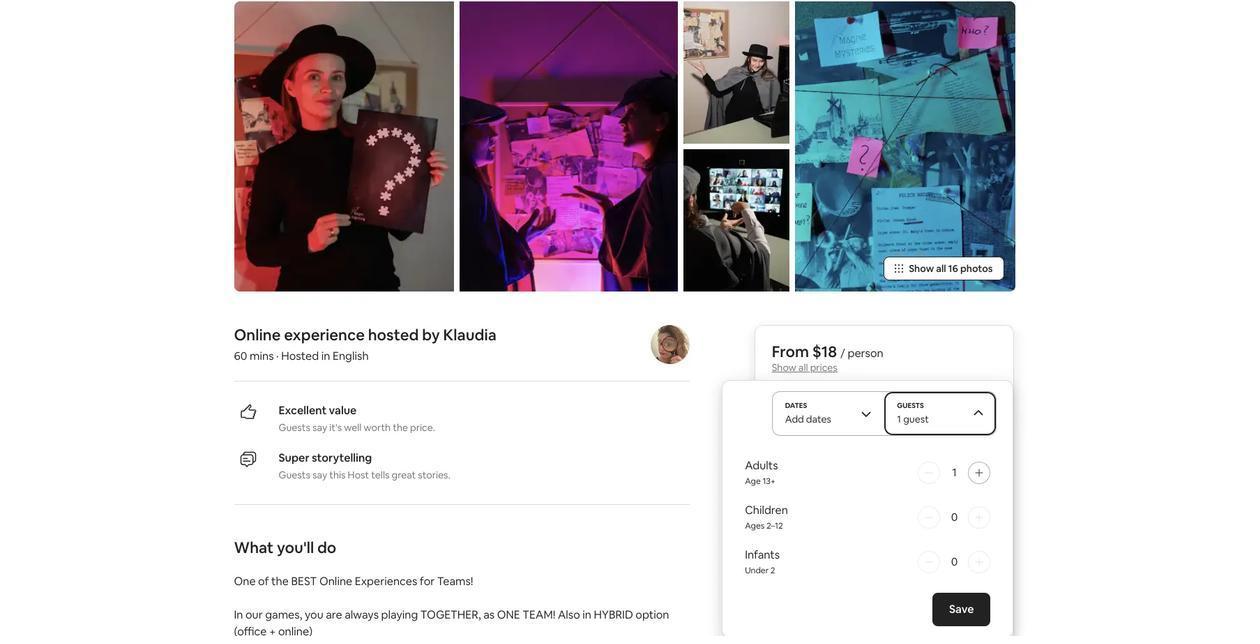Task type: describe. For each thing, give the bounding box(es) containing it.
you
[[305, 607, 323, 622]]

adults
[[745, 458, 778, 473]]

adults group
[[745, 458, 991, 487]]

always
[[345, 607, 379, 622]]

person inside from $18 / person show all prices
[[848, 346, 884, 361]]

games,
[[265, 607, 302, 622]]

infants
[[745, 548, 780, 562]]

1 vertical spatial the
[[271, 574, 289, 589]]

well
[[344, 421, 362, 434]]

/ inside "/ person sold out"
[[959, 484, 964, 497]]

online inside 'online experience hosted by klaudia 60 mins · hosted in english'
[[234, 325, 281, 345]]

ages
[[745, 520, 765, 531]]

1 for wed, nov 1 6:30 pm–7:30 pm (edt) private groups only
[[818, 545, 823, 557]]

what
[[234, 538, 274, 557]]

adults age 13+
[[745, 458, 778, 487]]

do
[[317, 538, 336, 557]]

0 for children
[[951, 510, 958, 524]]

option
[[636, 607, 669, 622]]

together,
[[420, 607, 481, 622]]

mins
[[250, 349, 274, 363]]

11:30
[[772, 423, 791, 435]]

playing
[[381, 607, 418, 622]]

by klaudia
[[422, 325, 497, 345]]

wed, for wed, nov 1 6:30 pm–7:30 pm (edt) private groups only
[[772, 545, 796, 557]]

wed, for wed, nov 1 12:00 pm–1:00 pm (edt)
[[772, 484, 796, 497]]

1 inside adults group
[[952, 465, 957, 480]]

$18
[[813, 342, 838, 361]]

(office
[[234, 624, 267, 636]]

wed, nov 1 12:00 pm–1:00 pm (edt)
[[772, 484, 862, 511]]

wed, nov 1 6:30 pm–7:30 pm (edt) private groups only
[[772, 545, 859, 585]]

show all 16 photos
[[909, 262, 993, 275]]

+
[[269, 624, 276, 636]]

guests inside guests 1 guest
[[898, 401, 924, 410]]

super storytelling guests say this host tells great stories.
[[279, 451, 450, 481]]

online experience hosted by klaudia 60 mins · hosted in english
[[234, 325, 497, 363]]

13+
[[763, 476, 776, 487]]

say for storytelling
[[313, 469, 327, 481]]

infants group
[[745, 548, 991, 576]]

add
[[785, 413, 804, 425]]

children ages 2–12
[[745, 503, 788, 531]]

also
[[558, 607, 580, 622]]

age
[[745, 476, 761, 487]]

choose link for wed, nov 1 11:30 am–12:30 pm (edt) this time is popular
[[939, 426, 997, 450]]

price.
[[410, 421, 435, 434]]

guests 1 guest
[[898, 401, 929, 425]]

pm–1:00
[[794, 499, 825, 511]]

wed, for wed, nov 1 11:30 am–12:30 pm (edt) this time is popular
[[772, 408, 796, 421]]

super
[[279, 451, 309, 465]]

this
[[772, 437, 788, 448]]

english
[[333, 349, 369, 363]]

groups
[[801, 574, 828, 585]]

show all prices button
[[772, 361, 838, 374]]

(edt) for wed, nov 1 12:00 pm–1:00 pm (edt)
[[841, 499, 862, 511]]

nov for wed, nov 1 11:30 am–12:30 pm (edt) this time is popular
[[798, 408, 816, 421]]

show inside from $18 / person show all prices
[[772, 361, 797, 374]]

under
[[745, 565, 769, 576]]

(edt) for wed, nov 1 11:30 am–12:30 pm (edt) this time is popular
[[845, 423, 866, 435]]

dates
[[785, 401, 808, 410]]

1 for wed, nov 1 11:30 am–12:30 pm (edt) this time is popular
[[818, 408, 823, 421]]

choose link for wed, nov 1 6:30 pm–7:30 pm (edt) private groups only
[[939, 563, 997, 587]]

pm–7:30
[[791, 560, 822, 571]]

tells
[[371, 469, 390, 481]]

pm for wed, nov 1 6:30 pm–7:30 pm (edt) private groups only
[[824, 560, 836, 571]]

from $119 / group
[[915, 545, 997, 557]]

choose for wed, nov 1 6:30 pm–7:30 pm (edt) private groups only
[[951, 568, 986, 581]]

/ inside from $18 / person show all prices
[[841, 346, 846, 361]]

0 vertical spatial all
[[936, 262, 946, 275]]

guests for super storytelling
[[279, 469, 310, 481]]

/ person
[[959, 408, 997, 421]]

our
[[246, 607, 263, 622]]

2–12
[[767, 520, 783, 531]]

this
[[329, 469, 346, 481]]

16
[[948, 262, 958, 275]]

excellent value guests say it's well worth the price.
[[279, 403, 435, 434]]

wed, nov 1 11:30 am–12:30 pm (edt) this time is popular
[[772, 408, 866, 448]]

of
[[258, 574, 269, 589]]

nov for wed, nov 1 6:30 pm–7:30 pm (edt) private groups only
[[798, 545, 816, 557]]

60
[[234, 349, 247, 363]]

worth
[[364, 421, 391, 434]]

host
[[348, 469, 369, 481]]

choose for wed, nov 1 11:30 am–12:30 pm (edt) this time is popular
[[951, 432, 986, 444]]

infants under 2
[[745, 548, 780, 576]]

best
[[291, 574, 317, 589]]

dates
[[807, 413, 832, 425]]

group
[[970, 545, 997, 557]]

popular
[[817, 437, 846, 448]]



Task type: locate. For each thing, give the bounding box(es) containing it.
is
[[809, 437, 815, 448]]

wed, up 6:30
[[772, 545, 796, 557]]

wed, inside wed, nov 1 6:30 pm–7:30 pm (edt) private groups only
[[772, 545, 796, 557]]

0 for infants
[[951, 554, 958, 569]]

1 inside wed, nov 1 6:30 pm–7:30 pm (edt) private groups only
[[818, 545, 823, 557]]

(edt) up popular
[[845, 423, 866, 435]]

2 wed, from the top
[[772, 484, 796, 497]]

$119
[[941, 545, 961, 557]]

in
[[234, 607, 243, 622]]

from for $18
[[772, 342, 809, 361]]

0 horizontal spatial online
[[234, 325, 281, 345]]

0
[[951, 510, 958, 524], [951, 554, 958, 569]]

dates add dates
[[785, 401, 832, 425]]

experience cover photo image
[[234, 1, 454, 292], [234, 1, 454, 292]]

nov inside wed, nov 1 6:30 pm–7:30 pm (edt) private groups only
[[798, 545, 816, 557]]

choose link down / person
[[939, 426, 997, 450]]

nov
[[798, 408, 816, 421], [798, 484, 816, 497], [798, 545, 816, 557]]

one
[[234, 574, 256, 589]]

show
[[909, 262, 934, 275], [772, 361, 797, 374]]

2 nov from the top
[[798, 484, 816, 497]]

pm inside wed, nov 1 6:30 pm–7:30 pm (edt) private groups only
[[824, 560, 836, 571]]

(edt) up only
[[838, 560, 859, 571]]

1 vertical spatial online
[[319, 574, 352, 589]]

person up group
[[966, 484, 997, 497]]

/ right the $119
[[964, 545, 968, 557]]

prices
[[811, 361, 838, 374]]

person right guest
[[966, 408, 997, 421]]

0 vertical spatial the
[[393, 421, 408, 434]]

discussions and communication are the core of our games! image
[[460, 1, 678, 292], [460, 1, 678, 292]]

pm for wed, nov 1 12:00 pm–1:00 pm (edt)
[[827, 499, 839, 511]]

12:00
[[772, 499, 792, 511]]

1 say from the top
[[313, 421, 327, 434]]

0 vertical spatial guests
[[898, 401, 924, 410]]

2 vertical spatial (edt)
[[838, 560, 859, 571]]

as
[[483, 607, 495, 622]]

1 vertical spatial wed,
[[772, 484, 796, 497]]

0 inside infants group
[[951, 554, 958, 569]]

are hosts have great energy and storytelling skills :) image
[[683, 1, 790, 144], [683, 1, 790, 144]]

nov up pm–1:00
[[798, 484, 816, 497]]

2 choose from the top
[[951, 568, 986, 581]]

guests down 'super'
[[279, 469, 310, 481]]

1 vertical spatial all
[[799, 361, 808, 374]]

children group
[[745, 503, 991, 531]]

say
[[313, 421, 327, 434], [313, 469, 327, 481]]

choose
[[951, 432, 986, 444], [951, 568, 986, 581]]

sold
[[960, 497, 980, 509]]

1 horizontal spatial show
[[909, 262, 934, 275]]

(edt) inside wed, nov 1 12:00 pm–1:00 pm (edt)
[[841, 499, 862, 511]]

(edt) inside "wed, nov 1 11:30 am–12:30 pm (edt) this time is popular"
[[845, 423, 866, 435]]

wed, up 11:30
[[772, 408, 796, 421]]

pm right pm–1:00
[[827, 499, 839, 511]]

1 horizontal spatial in
[[583, 607, 591, 622]]

in down experience
[[321, 349, 330, 363]]

0 vertical spatial online
[[234, 325, 281, 345]]

(edt) for wed, nov 1 6:30 pm–7:30 pm (edt) private groups only
[[838, 560, 859, 571]]

pm up only
[[824, 560, 836, 571]]

pm up popular
[[831, 423, 843, 435]]

one of the best online experiences for teams!
[[234, 574, 473, 589]]

online up 'mins'
[[234, 325, 281, 345]]

pm inside "wed, nov 1 11:30 am–12:30 pm (edt) this time is popular"
[[831, 423, 843, 435]]

1 vertical spatial pm
[[827, 499, 839, 511]]

·
[[276, 349, 279, 363]]

online right best
[[319, 574, 352, 589]]

1 wed, from the top
[[772, 408, 796, 421]]

choose link
[[939, 426, 997, 450], [939, 563, 997, 587]]

1 vertical spatial nov
[[798, 484, 816, 497]]

0 inside children group
[[951, 510, 958, 524]]

1 nov from the top
[[798, 408, 816, 421]]

person right $18
[[848, 346, 884, 361]]

all inside from $18 / person show all prices
[[799, 361, 808, 374]]

0 up from $119 / group
[[951, 510, 958, 524]]

(edt) down adults group
[[841, 499, 862, 511]]

1 vertical spatial guests
[[279, 421, 310, 434]]

person for / person
[[966, 408, 997, 421]]

the left price.
[[393, 421, 408, 434]]

1 vertical spatial (edt)
[[841, 499, 862, 511]]

guests inside super storytelling guests say this host tells great stories.
[[279, 469, 310, 481]]

2 vertical spatial nov
[[798, 545, 816, 557]]

0 vertical spatial from
[[772, 342, 809, 361]]

0 horizontal spatial the
[[271, 574, 289, 589]]

nov inside "wed, nov 1 11:30 am–12:30 pm (edt) this time is popular"
[[798, 408, 816, 421]]

1 choose from the top
[[951, 432, 986, 444]]

say inside excellent value guests say it's well worth the price.
[[313, 421, 327, 434]]

hosted
[[368, 325, 419, 345]]

from left $18
[[772, 342, 809, 361]]

/ right $18
[[841, 346, 846, 361]]

value
[[329, 403, 357, 418]]

team!
[[523, 607, 556, 622]]

children
[[745, 503, 788, 518]]

what you'll do
[[234, 538, 336, 557]]

in
[[321, 349, 330, 363], [583, 607, 591, 622]]

pm inside wed, nov 1 12:00 pm–1:00 pm (edt)
[[827, 499, 839, 511]]

photos
[[960, 262, 993, 275]]

1 vertical spatial from
[[915, 545, 939, 557]]

in inside in our games, you are always playing together, as one team! also in hybrid option (office + online)
[[583, 607, 591, 622]]

nov up pm–7:30
[[798, 545, 816, 557]]

/ right guest
[[959, 408, 964, 421]]

1 for wed, nov 1 12:00 pm–1:00 pm (edt)
[[818, 484, 823, 497]]

1 vertical spatial say
[[313, 469, 327, 481]]

guests inside excellent value guests say it's well worth the price.
[[279, 421, 310, 434]]

only
[[829, 574, 845, 585]]

wed, inside wed, nov 1 12:00 pm–1:00 pm (edt)
[[772, 484, 796, 497]]

1 vertical spatial 0
[[951, 554, 958, 569]]

learn more about the host, klaudia. image
[[651, 325, 690, 364], [651, 325, 690, 364]]

you'll
[[277, 538, 314, 557]]

1 inside guests 1 guest
[[898, 413, 902, 425]]

(edt) inside wed, nov 1 6:30 pm–7:30 pm (edt) private groups only
[[838, 560, 859, 571]]

online
[[234, 325, 281, 345], [319, 574, 352, 589]]

it's
[[329, 421, 342, 434]]

hosted
[[281, 349, 319, 363]]

person for / person sold out
[[966, 484, 997, 497]]

in right also
[[583, 607, 591, 622]]

nov up am–12:30
[[798, 408, 816, 421]]

some investigations are more tricky... image
[[795, 1, 1015, 292], [795, 1, 1015, 292]]

2 vertical spatial wed,
[[772, 545, 796, 557]]

0 vertical spatial wed,
[[772, 408, 796, 421]]

2 0 from the top
[[951, 554, 958, 569]]

0 vertical spatial choose link
[[939, 426, 997, 450]]

storytelling
[[312, 451, 372, 465]]

choose link down from $119 / group
[[939, 563, 997, 587]]

2 vertical spatial guests
[[279, 469, 310, 481]]

1 vertical spatial choose
[[951, 568, 986, 581]]

1 vertical spatial choose link
[[939, 563, 997, 587]]

choose down / person
[[951, 432, 986, 444]]

show left prices
[[772, 361, 797, 374]]

save button
[[933, 593, 991, 626]]

nov for wed, nov 1 12:00 pm–1:00 pm (edt)
[[798, 484, 816, 497]]

one
[[497, 607, 520, 622]]

1 horizontal spatial the
[[393, 421, 408, 434]]

6:30
[[772, 560, 789, 571]]

guest
[[904, 413, 929, 425]]

1 inside "wed, nov 1 11:30 am–12:30 pm (edt) this time is popular"
[[818, 408, 823, 421]]

online)
[[278, 624, 313, 636]]

person inside "/ person sold out"
[[966, 484, 997, 497]]

2
[[771, 565, 775, 576]]

1 horizontal spatial all
[[936, 262, 946, 275]]

wed, up 12:00
[[772, 484, 796, 497]]

from
[[772, 342, 809, 361], [915, 545, 939, 557]]

all left prices
[[799, 361, 808, 374]]

all
[[936, 262, 946, 275], [799, 361, 808, 374]]

wed,
[[772, 408, 796, 421], [772, 484, 796, 497], [772, 545, 796, 557]]

am–12:30
[[793, 423, 829, 435]]

from $18 / person show all prices
[[772, 342, 884, 374]]

1
[[818, 408, 823, 421], [898, 413, 902, 425], [952, 465, 957, 480], [818, 484, 823, 497], [818, 545, 823, 557]]

say inside super storytelling guests say this host tells great stories.
[[313, 469, 327, 481]]

pm for wed, nov 1 11:30 am–12:30 pm (edt) this time is popular
[[831, 423, 843, 435]]

2 choose link from the top
[[939, 563, 997, 587]]

all left 16 on the top right
[[936, 262, 946, 275]]

from for $119
[[915, 545, 939, 557]]

great
[[392, 469, 416, 481]]

guests down excellent
[[279, 421, 310, 434]]

stories.
[[418, 469, 450, 481]]

excellent
[[279, 403, 327, 418]]

in our games, you are always playing together, as one team! also in hybrid option (office + online)
[[234, 607, 669, 636]]

show all 16 photos link
[[884, 257, 1004, 280]]

0 vertical spatial (edt)
[[845, 423, 866, 435]]

the right of
[[271, 574, 289, 589]]

experiences
[[355, 574, 417, 589]]

say left this
[[313, 469, 327, 481]]

0 vertical spatial person
[[848, 346, 884, 361]]

are
[[326, 607, 342, 622]]

pm
[[831, 423, 843, 435], [827, 499, 839, 511], [824, 560, 836, 571]]

1 horizontal spatial from
[[915, 545, 939, 557]]

hybrid
[[594, 607, 633, 622]]

2 vertical spatial pm
[[824, 560, 836, 571]]

2 vertical spatial person
[[966, 484, 997, 497]]

3 nov from the top
[[798, 545, 816, 557]]

in inside 'online experience hosted by klaudia 60 mins · hosted in english'
[[321, 349, 330, 363]]

guests for excellent value
[[279, 421, 310, 434]]

1 0 from the top
[[951, 510, 958, 524]]

say left the "it's"
[[313, 421, 327, 434]]

/ left out
[[959, 484, 964, 497]]

0 vertical spatial show
[[909, 262, 934, 275]]

3 wed, from the top
[[772, 545, 796, 557]]

out
[[982, 497, 997, 509]]

for
[[420, 574, 435, 589]]

choose down from $119 / group
[[951, 568, 986, 581]]

0 vertical spatial in
[[321, 349, 330, 363]]

1 choose link from the top
[[939, 426, 997, 450]]

nov inside wed, nov 1 12:00 pm–1:00 pm (edt)
[[798, 484, 816, 497]]

0 vertical spatial pm
[[831, 423, 843, 435]]

from inside from $18 / person show all prices
[[772, 342, 809, 361]]

from left the $119
[[915, 545, 939, 557]]

1 inside wed, nov 1 12:00 pm–1:00 pm (edt)
[[818, 484, 823, 497]]

0 horizontal spatial all
[[799, 361, 808, 374]]

/
[[841, 346, 846, 361], [959, 408, 964, 421], [959, 484, 964, 497], [964, 545, 968, 557]]

0 horizontal spatial from
[[772, 342, 809, 361]]

private
[[772, 574, 799, 585]]

guests
[[898, 401, 924, 410], [279, 421, 310, 434], [279, 469, 310, 481]]

the inside excellent value guests say it's well worth the price.
[[393, 421, 408, 434]]

show left 16 on the top right
[[909, 262, 934, 275]]

0 left group
[[951, 554, 958, 569]]

1 vertical spatial person
[[966, 408, 997, 421]]

experience
[[284, 325, 365, 345]]

we present all of our riddles on the screen. sometimes you receive a link to some videos or evidence. image
[[683, 149, 790, 292], [683, 149, 790, 292]]

0 vertical spatial 0
[[951, 510, 958, 524]]

0 vertical spatial nov
[[798, 408, 816, 421]]

guests up guest
[[898, 401, 924, 410]]

say for value
[[313, 421, 327, 434]]

0 vertical spatial say
[[313, 421, 327, 434]]

1 vertical spatial show
[[772, 361, 797, 374]]

1 horizontal spatial online
[[319, 574, 352, 589]]

0 horizontal spatial show
[[772, 361, 797, 374]]

wed, inside "wed, nov 1 11:30 am–12:30 pm (edt) this time is popular"
[[772, 408, 796, 421]]

save
[[949, 602, 974, 617]]

0 vertical spatial choose
[[951, 432, 986, 444]]

0 horizontal spatial in
[[321, 349, 330, 363]]

2 say from the top
[[313, 469, 327, 481]]

1 vertical spatial in
[[583, 607, 591, 622]]

teams!
[[437, 574, 473, 589]]

/ person sold out
[[959, 484, 997, 509]]



Task type: vqa. For each thing, say whether or not it's contained in the screenshot.


